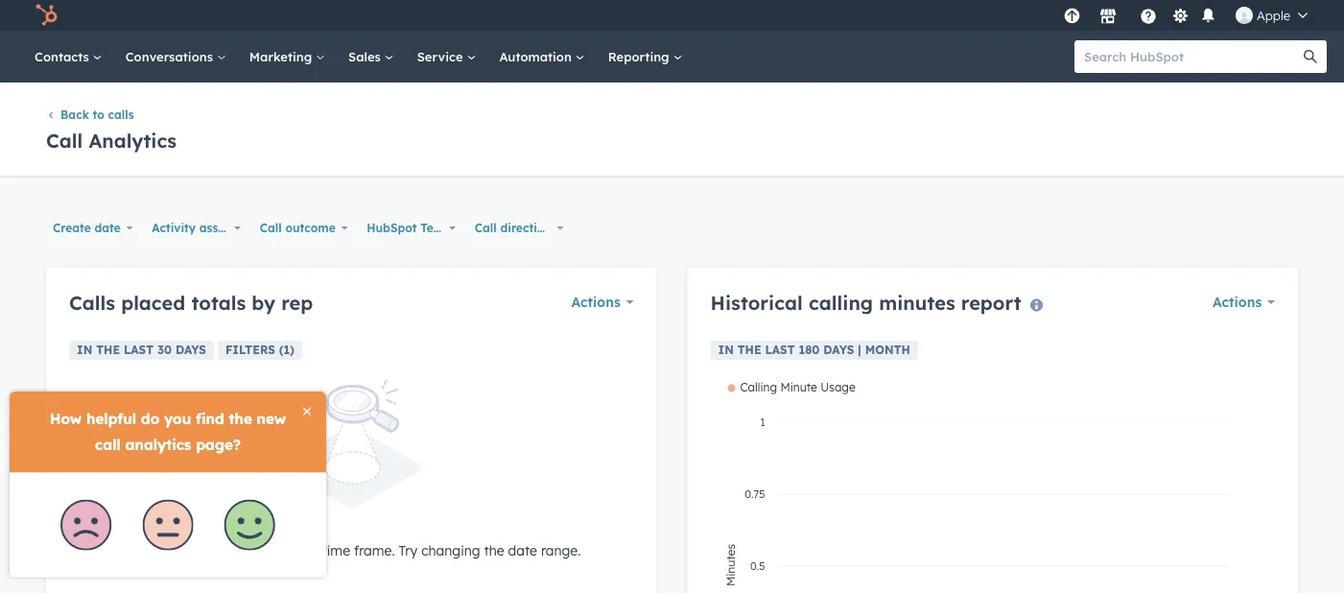 Task type: describe. For each thing, give the bounding box(es) containing it.
search image
[[1304, 50, 1317, 63]]

marketplaces image
[[1100, 9, 1117, 26]]

notifications button
[[1197, 5, 1221, 25]]

30
[[157, 342, 172, 357]]

actions for in the last 30 days
[[571, 293, 621, 310]]

there is no data to show in this time frame. try changing the date range.
[[122, 542, 581, 559]]

analytics
[[89, 128, 177, 152]]

reporting
[[608, 48, 673, 64]]

is
[[161, 542, 171, 559]]

0 horizontal spatial to
[[93, 107, 104, 122]]

calls
[[108, 107, 134, 122]]

in
[[281, 542, 292, 559]]

data
[[194, 542, 224, 559]]

hubspot team
[[367, 221, 452, 235]]

contacts link
[[23, 31, 114, 83]]

call for call outcome
[[260, 221, 282, 235]]

to inside popup button
[[254, 221, 266, 235]]

activity assigned to
[[152, 221, 266, 235]]

the for in the last 30 days
[[96, 342, 120, 357]]

contacts
[[35, 48, 93, 64]]

this
[[296, 542, 318, 559]]

activity
[[152, 221, 196, 235]]

reporting link
[[597, 31, 694, 83]]

rep
[[281, 290, 313, 314]]

apple lee image
[[1236, 7, 1253, 24]]

upgrade link
[[1060, 5, 1084, 25]]

1 horizontal spatial date
[[508, 542, 537, 559]]

2 vertical spatial to
[[228, 542, 241, 559]]

180
[[799, 342, 820, 357]]

the for in the last 180 days | month
[[738, 342, 762, 357]]

help button
[[1132, 5, 1165, 26]]

notifications image
[[1200, 8, 1217, 25]]

upgrade image
[[1064, 8, 1081, 25]]

back to calls link
[[46, 107, 134, 122]]

help image
[[1140, 9, 1157, 26]]

team
[[421, 221, 452, 235]]

last for 180
[[765, 342, 795, 357]]

hubspot
[[367, 221, 417, 235]]

sales
[[348, 48, 384, 64]]

automation link
[[488, 31, 597, 83]]

marketing
[[249, 48, 316, 64]]

outcome
[[285, 221, 336, 235]]

back
[[60, 107, 89, 122]]

placed
[[121, 290, 185, 314]]

no
[[174, 542, 190, 559]]

call direction button
[[468, 216, 568, 241]]

settings image
[[1172, 8, 1189, 25]]

filters (1)
[[225, 342, 294, 357]]

by
[[252, 290, 275, 314]]

call for call analytics
[[46, 128, 83, 152]]

filters
[[225, 342, 275, 357]]

date inside popup button
[[95, 221, 121, 235]]

activity assigned to button
[[145, 216, 266, 241]]

call analytics
[[46, 128, 177, 152]]

historical calling minutes report
[[711, 290, 1022, 314]]

interactive chart image
[[711, 380, 1275, 593]]

in for in the last 30 days
[[77, 342, 92, 357]]

frame.
[[354, 542, 395, 559]]

marketplaces button
[[1088, 0, 1128, 31]]

in for in the last 180 days | month
[[718, 342, 734, 357]]

conversations link
[[114, 31, 238, 83]]

apple
[[1257, 7, 1291, 23]]

service
[[417, 48, 467, 64]]



Task type: vqa. For each thing, say whether or not it's contained in the screenshot.
Automation 'link'
yes



Task type: locate. For each thing, give the bounding box(es) containing it.
search button
[[1294, 40, 1327, 73]]

date right create
[[95, 221, 121, 235]]

2 actions button from the left
[[1213, 289, 1275, 315]]

1 horizontal spatial to
[[228, 542, 241, 559]]

1 horizontal spatial the
[[484, 542, 504, 559]]

call left outcome at the top left
[[260, 221, 282, 235]]

2 horizontal spatial the
[[738, 342, 762, 357]]

in the last 180 days | month
[[718, 342, 911, 357]]

1 vertical spatial date
[[508, 542, 537, 559]]

the down 'calls'
[[96, 342, 120, 357]]

calls placed totals by rep
[[69, 290, 313, 314]]

last left 180
[[765, 342, 795, 357]]

1 horizontal spatial actions button
[[1213, 289, 1275, 315]]

to
[[93, 107, 104, 122], [254, 221, 266, 235], [228, 542, 241, 559]]

apple menu
[[1058, 0, 1321, 31]]

calls
[[69, 290, 115, 314]]

create date
[[53, 221, 121, 235]]

time
[[322, 542, 350, 559]]

0 vertical spatial date
[[95, 221, 121, 235]]

1 actions from the left
[[571, 293, 621, 310]]

days
[[176, 342, 206, 357], [824, 342, 854, 357]]

2 in from the left
[[718, 342, 734, 357]]

in
[[77, 342, 92, 357], [718, 342, 734, 357]]

the right changing
[[484, 542, 504, 559]]

last for 30
[[124, 342, 154, 357]]

date
[[95, 221, 121, 235], [508, 542, 537, 559]]

actions for in the last 180 days
[[1213, 293, 1262, 310]]

0 horizontal spatial date
[[95, 221, 121, 235]]

to right data
[[228, 542, 241, 559]]

1 actions button from the left
[[571, 289, 634, 315]]

changing
[[421, 542, 480, 559]]

report
[[961, 290, 1022, 314]]

hubspot link
[[23, 4, 72, 27]]

actions
[[571, 293, 621, 310], [1213, 293, 1262, 310]]

0 horizontal spatial actions
[[571, 293, 621, 310]]

to right "assigned"
[[254, 221, 266, 235]]

0 vertical spatial to
[[93, 107, 104, 122]]

historical
[[711, 290, 803, 314]]

apple button
[[1224, 0, 1319, 31]]

1 vertical spatial to
[[254, 221, 266, 235]]

1 horizontal spatial in
[[718, 342, 734, 357]]

assigned
[[199, 221, 251, 235]]

call outcome
[[260, 221, 336, 235]]

minutes
[[879, 290, 955, 314]]

in the last 30 days
[[77, 342, 206, 357]]

in down 'calls'
[[77, 342, 92, 357]]

date left "range."
[[508, 542, 537, 559]]

last left 30
[[124, 342, 154, 357]]

1 last from the left
[[124, 342, 154, 357]]

1 horizontal spatial call
[[260, 221, 282, 235]]

the
[[96, 342, 120, 357], [738, 342, 762, 357], [484, 542, 504, 559]]

0 horizontal spatial call
[[46, 128, 83, 152]]

0 horizontal spatial in
[[77, 342, 92, 357]]

last
[[124, 342, 154, 357], [765, 342, 795, 357]]

1 in from the left
[[77, 342, 92, 357]]

2 horizontal spatial call
[[475, 221, 497, 235]]

0 horizontal spatial last
[[124, 342, 154, 357]]

hubspot team button
[[360, 216, 460, 241]]

there
[[122, 542, 157, 559]]

|
[[858, 342, 862, 357]]

0 horizontal spatial days
[[176, 342, 206, 357]]

in down "historical"
[[718, 342, 734, 357]]

1 days from the left
[[176, 342, 206, 357]]

call for call direction
[[475, 221, 497, 235]]

show
[[244, 542, 277, 559]]

to left the calls
[[93, 107, 104, 122]]

days for 30
[[176, 342, 206, 357]]

days for 180
[[824, 342, 854, 357]]

sales link
[[337, 31, 406, 83]]

create date button
[[46, 216, 137, 241]]

actions button
[[571, 289, 634, 315], [1213, 289, 1275, 315]]

automation
[[499, 48, 575, 64]]

back to calls
[[60, 107, 134, 122]]

0 horizontal spatial actions button
[[571, 289, 634, 315]]

settings link
[[1169, 5, 1193, 25]]

totals
[[191, 290, 246, 314]]

range.
[[541, 542, 581, 559]]

service link
[[406, 31, 488, 83]]

2 last from the left
[[765, 342, 795, 357]]

(1)
[[279, 342, 294, 357]]

2 actions from the left
[[1213, 293, 1262, 310]]

create
[[53, 221, 91, 235]]

call outcome button
[[253, 216, 352, 241]]

2 horizontal spatial to
[[254, 221, 266, 235]]

call
[[46, 128, 83, 152], [260, 221, 282, 235], [475, 221, 497, 235]]

marketing link
[[238, 31, 337, 83]]

call down back
[[46, 128, 83, 152]]

hubspot image
[[35, 4, 58, 27]]

direction
[[500, 221, 552, 235]]

1 horizontal spatial days
[[824, 342, 854, 357]]

days right 30
[[176, 342, 206, 357]]

actions button for in the last 30 days
[[571, 289, 634, 315]]

conversations
[[125, 48, 217, 64]]

1 horizontal spatial last
[[765, 342, 795, 357]]

try
[[399, 542, 418, 559]]

month
[[865, 342, 911, 357]]

the down "historical"
[[738, 342, 762, 357]]

1 horizontal spatial actions
[[1213, 293, 1262, 310]]

Search HubSpot search field
[[1075, 40, 1310, 73]]

actions button for in the last 180 days
[[1213, 289, 1275, 315]]

call direction
[[475, 221, 552, 235]]

0 horizontal spatial the
[[96, 342, 120, 357]]

2 days from the left
[[824, 342, 854, 357]]

call left direction
[[475, 221, 497, 235]]

days left the |
[[824, 342, 854, 357]]

calling
[[809, 290, 873, 314]]



